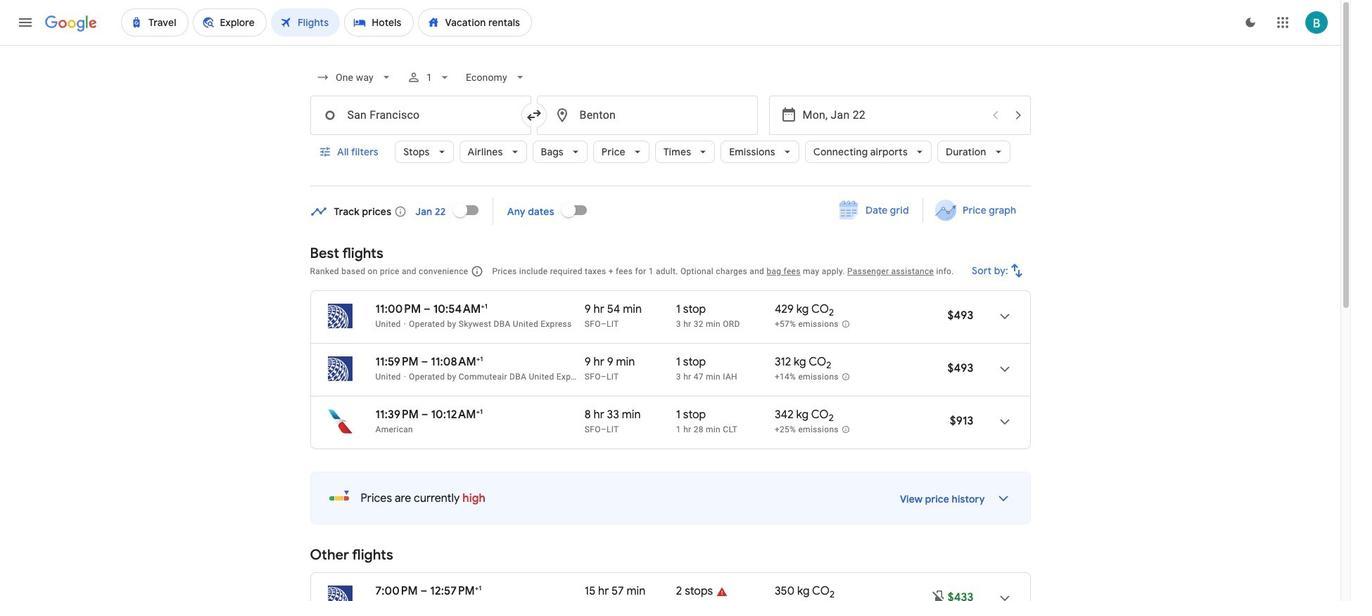 Task type: locate. For each thing, give the bounding box(es) containing it.
None search field
[[310, 61, 1031, 186]]

Arrival time: 10:12 AM on  Tuesday, January 23. text field
[[431, 407, 483, 422]]

493 us dollars text field for flight details. leaves san francisco international airport (sfo) at 11:00 pm on monday, january 22 and arrives at bill and hillary clinton national airport at 10:54 am on tuesday, january 23. image
[[948, 309, 974, 323]]

 image
[[404, 320, 406, 329]]

1 1 stop flight. element from the top
[[676, 303, 706, 319]]

2 vertical spatial 1 stop flight. element
[[676, 408, 706, 424]]

493 us dollars text field left 'flight details. leaves san francisco international airport (sfo) at 11:59 pm on monday, january 22 and arrives at bill and hillary clinton national airport at 11:08 am on tuesday, january 23.' icon
[[948, 362, 974, 376]]

main menu image
[[17, 14, 34, 31]]

3 1 stop flight. element from the top
[[676, 408, 706, 424]]

2 stops flight. element
[[676, 585, 713, 601]]

1 vertical spatial 1 stop flight. element
[[676, 355, 706, 372]]

this price for this flight doesn't include overhead bin access. if you need a carry-on bag, use the bags filter to update prices. image
[[931, 589, 948, 602]]

1 stop flight. element for total duration 9 hr 54 min. element
[[676, 303, 706, 319]]

0 vertical spatial 493 us dollars text field
[[948, 309, 974, 323]]

view price history image
[[986, 482, 1020, 516]]

 image
[[404, 372, 406, 382]]

leaves san francisco international airport (sfo) at 11:00 pm on monday, january 22 and arrives at bill and hillary clinton national airport at 10:54 am on tuesday, january 23. element
[[375, 302, 488, 317]]

493 us dollars text field for 'flight details. leaves san francisco international airport (sfo) at 11:59 pm on monday, january 22 and arrives at bill and hillary clinton national airport at 11:08 am on tuesday, january 23.' icon
[[948, 362, 974, 376]]

2 493 us dollars text field from the top
[[948, 362, 974, 376]]

None field
[[310, 65, 399, 90], [461, 65, 533, 90], [310, 65, 399, 90], [461, 65, 533, 90]]

2 1 stop flight. element from the top
[[676, 355, 706, 372]]

find the best price region
[[310, 193, 1031, 234]]

leaves san francisco international airport (sfo) at 11:59 pm on monday, january 22 and arrives at bill and hillary clinton national airport at 11:08 am on tuesday, january 23. element
[[375, 355, 483, 369]]

loading results progress bar
[[0, 45, 1341, 48]]

total duration 15 hr 57 min. element
[[585, 585, 676, 601]]

1 stop flight. element
[[676, 303, 706, 319], [676, 355, 706, 372], [676, 408, 706, 424]]

None text field
[[310, 96, 531, 135]]

flight details. leaves san francisco international airport (sfo) at 11:59 pm on monday, january 22 and arrives at bill and hillary clinton national airport at 11:08 am on tuesday, january 23. image
[[988, 353, 1021, 386]]

1 stop flight. element for total duration 9 hr 9 min. element
[[676, 355, 706, 372]]

1 493 us dollars text field from the top
[[948, 309, 974, 323]]

493 US dollars text field
[[948, 309, 974, 323], [948, 362, 974, 376]]

Arrival time: 10:54 AM on  Tuesday, January 23. text field
[[433, 302, 488, 317]]

493 us dollars text field left flight details. leaves san francisco international airport (sfo) at 11:00 pm on monday, january 22 and arrives at bill and hillary clinton national airport at 10:54 am on tuesday, january 23. image
[[948, 309, 974, 323]]

Departure time: 7:00 PM. text field
[[375, 585, 418, 599]]

change appearance image
[[1234, 6, 1267, 39]]

0 vertical spatial 1 stop flight. element
[[676, 303, 706, 319]]

total duration 9 hr 54 min. element
[[585, 303, 676, 319]]

Departure text field
[[803, 96, 983, 134]]

main content
[[310, 193, 1031, 602]]

1 vertical spatial 493 us dollars text field
[[948, 362, 974, 376]]

None text field
[[537, 96, 758, 135]]

913 US dollars text field
[[950, 415, 974, 429]]



Task type: describe. For each thing, give the bounding box(es) containing it.
leaves san francisco international airport (sfo) at 7:00 pm on monday, january 22 and arrives at bill and hillary clinton national airport at 12:57 pm on tuesday, january 23. element
[[375, 584, 482, 599]]

433 US dollars text field
[[948, 591, 974, 602]]

swap origin and destination. image
[[525, 107, 542, 124]]

Departure time: 11:59 PM. text field
[[375, 355, 419, 369]]

flight details. leaves san francisco international airport (sfo) at 11:00 pm on monday, january 22 and arrives at bill and hillary clinton national airport at 10:54 am on tuesday, january 23. image
[[988, 300, 1021, 334]]

learn more about ranking image
[[471, 265, 484, 278]]

Arrival time: 11:08 AM on  Tuesday, January 23. text field
[[431, 355, 483, 369]]

Departure time: 11:39 PM. text field
[[375, 408, 419, 422]]

total duration 9 hr 9 min. element
[[585, 355, 676, 372]]

total duration 8 hr 33 min. element
[[585, 408, 676, 424]]

flight details. leaves san francisco international airport (sfo) at 11:39 pm on monday, january 22 and arrives at bill and hillary clinton national airport at 10:12 am on tuesday, january 23. image
[[988, 405, 1021, 439]]

Departure time: 11:00 PM. text field
[[375, 303, 421, 317]]

learn more about tracked prices image
[[394, 205, 407, 218]]

flight details. leaves san francisco international airport (sfo) at 7:00 pm on monday, january 22 and arrives at bill and hillary clinton national airport at 12:57 pm on tuesday, january 23. image
[[988, 582, 1021, 602]]

leaves san francisco international airport (sfo) at 11:39 pm on monday, january 22 and arrives at bill and hillary clinton national airport at 10:12 am on tuesday, january 23. element
[[375, 407, 483, 422]]

Arrival time: 12:57 PM on  Tuesday, January 23. text field
[[430, 584, 482, 599]]

1 stop flight. element for total duration 8 hr 33 min. element
[[676, 408, 706, 424]]



Task type: vqa. For each thing, say whether or not it's contained in the screenshot.
second THE 1 STOP FLIGHT. element from the bottom of the page
yes



